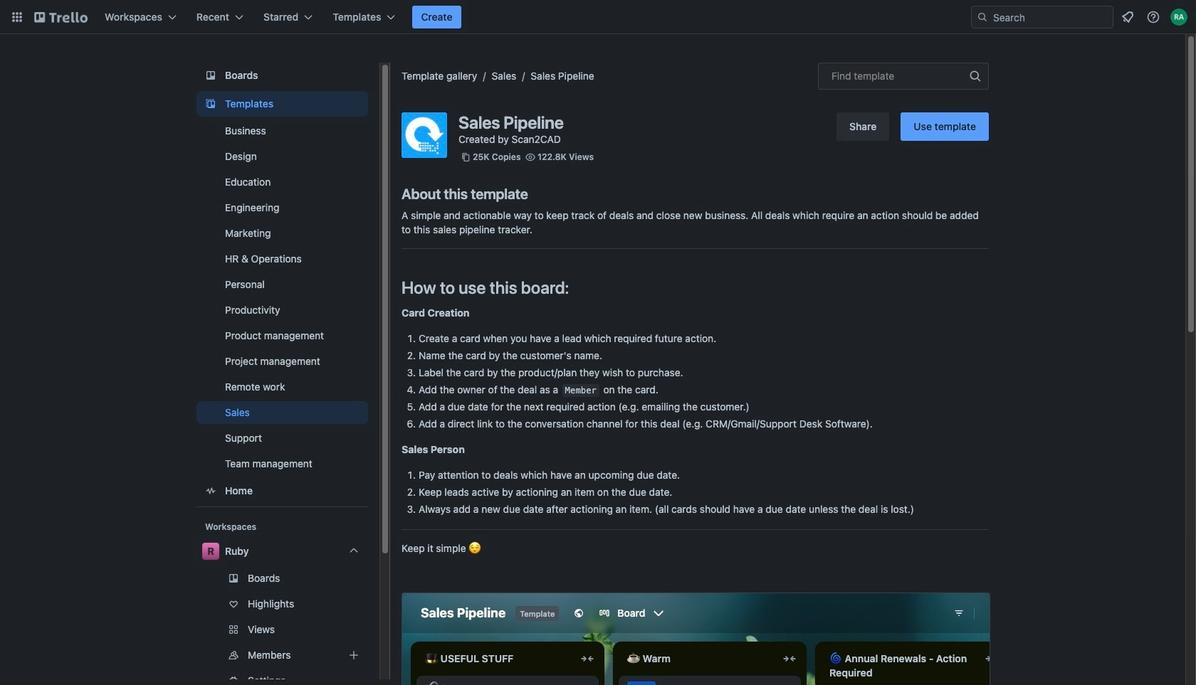 Task type: describe. For each thing, give the bounding box(es) containing it.
primary element
[[0, 0, 1196, 34]]

open information menu image
[[1146, 10, 1161, 24]]

template board image
[[202, 95, 219, 112]]

home image
[[202, 483, 219, 500]]

0 notifications image
[[1119, 9, 1136, 26]]



Task type: vqa. For each thing, say whether or not it's contained in the screenshot.
add image
yes



Task type: locate. For each thing, give the bounding box(es) containing it.
ruby anderson (rubyanderson7) image
[[1171, 9, 1188, 26]]

scan2cad image
[[402, 112, 447, 158]]

1 forward image from the top
[[365, 647, 382, 664]]

Search field
[[988, 7, 1113, 27]]

forward image right add icon
[[365, 647, 382, 664]]

search image
[[977, 11, 988, 23]]

forward image down forward icon
[[365, 673, 382, 686]]

board image
[[202, 67, 219, 84]]

None field
[[818, 63, 989, 90]]

2 forward image from the top
[[365, 673, 382, 686]]

forward image
[[365, 622, 382, 639]]

1 vertical spatial forward image
[[365, 673, 382, 686]]

add image
[[345, 647, 362, 664]]

0 vertical spatial forward image
[[365, 647, 382, 664]]

forward image
[[365, 647, 382, 664], [365, 673, 382, 686]]

back to home image
[[34, 6, 88, 28]]



